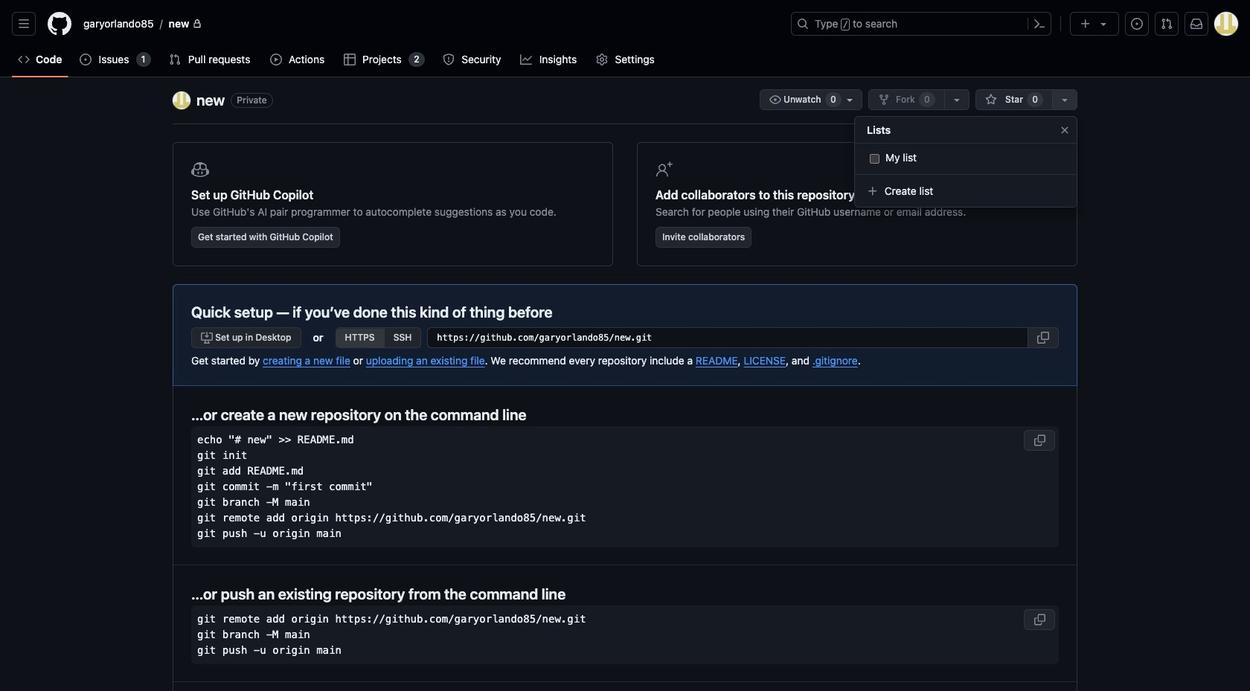 Task type: locate. For each thing, give the bounding box(es) containing it.
gear image
[[596, 54, 608, 66]]

copy to clipboard image
[[1038, 332, 1050, 344]]

1 horizontal spatial issue opened image
[[1132, 18, 1144, 30]]

0 horizontal spatial issue opened image
[[80, 54, 92, 66]]

None checkbox
[[870, 153, 880, 165]]

issue opened image
[[1132, 18, 1144, 30], [80, 54, 92, 66]]

1 horizontal spatial plus image
[[1080, 18, 1092, 30]]

lock image
[[192, 19, 201, 28]]

1 vertical spatial issue opened image
[[80, 54, 92, 66]]

desktop download image
[[201, 332, 213, 344]]

0 vertical spatial plus image
[[1080, 18, 1092, 30]]

issue opened image left git pull request image
[[1132, 18, 1144, 30]]

eye image
[[770, 94, 782, 106]]

0 horizontal spatial plus image
[[867, 185, 879, 197]]

issue opened image right code image at the left top
[[80, 54, 92, 66]]

menu
[[855, 110, 1078, 220]]

0 vertical spatial copy to clipboard image
[[1034, 434, 1046, 446]]

0 vertical spatial issue opened image
[[1132, 18, 1144, 30]]

see your forks of this repository image
[[951, 94, 963, 106]]

issue opened image for git pull request icon
[[80, 54, 92, 66]]

plus image
[[1080, 18, 1092, 30], [867, 185, 879, 197]]

triangle down image
[[1098, 18, 1110, 30]]

1 copy to clipboard image from the top
[[1034, 434, 1046, 446]]

copy to clipboard image
[[1034, 434, 1046, 446], [1034, 614, 1046, 626]]

git pull request image
[[169, 54, 181, 66]]

code image
[[18, 54, 30, 66]]

close menu image
[[1059, 124, 1071, 136]]

list
[[77, 12, 782, 36]]

1 vertical spatial copy to clipboard image
[[1034, 614, 1046, 626]]

person add image
[[656, 161, 674, 179]]

1 vertical spatial plus image
[[867, 185, 879, 197]]



Task type: describe. For each thing, give the bounding box(es) containing it.
repo forked image
[[878, 94, 890, 106]]

homepage image
[[48, 12, 71, 36]]

Clone URL text field
[[428, 328, 1029, 348]]

shield image
[[443, 54, 455, 66]]

2 copy to clipboard image from the top
[[1034, 614, 1046, 626]]

table image
[[344, 54, 356, 66]]

graph image
[[520, 54, 532, 66]]

notifications image
[[1191, 18, 1203, 30]]

play image
[[270, 54, 282, 66]]

copilot image
[[191, 161, 209, 179]]

star image
[[986, 94, 997, 106]]

issue opened image for git pull request image
[[1132, 18, 1144, 30]]

add this repository to a list image
[[1059, 94, 1071, 106]]

0 users starred this repository element
[[1028, 92, 1044, 107]]

command palette image
[[1034, 18, 1046, 30]]

owner avatar image
[[173, 92, 191, 109]]

git pull request image
[[1161, 18, 1173, 30]]



Task type: vqa. For each thing, say whether or not it's contained in the screenshot.
comment discussion icon to the right
no



